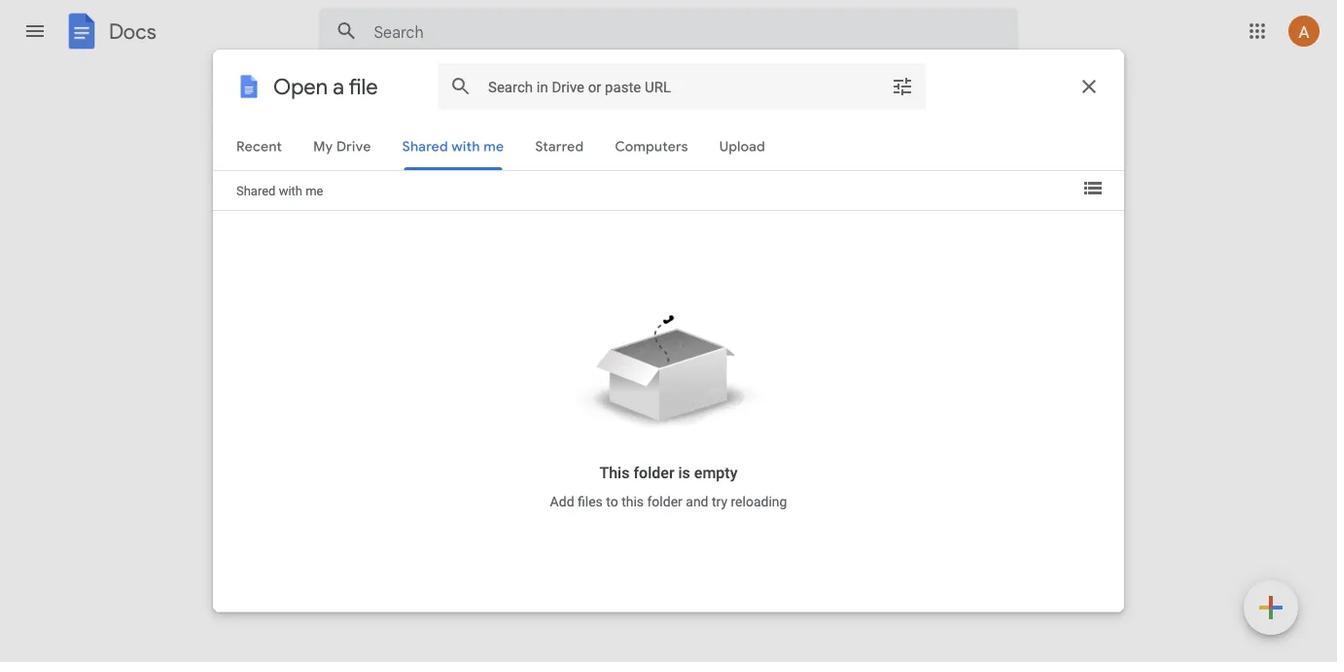 Task type: describe. For each thing, give the bounding box(es) containing it.
recent documents heading
[[213, 62, 351, 124]]

create new document image
[[1244, 581, 1298, 639]]

recent documents list box
[[213, 132, 1108, 402]]

2 recent documents from the top
[[213, 92, 334, 109]]

1 option from the left
[[213, 132, 418, 382]]

docs link
[[62, 12, 156, 54]]

documents inside heading
[[269, 85, 351, 104]]



Task type: vqa. For each thing, say whether or not it's contained in the screenshot.
File menu item at top
no



Task type: locate. For each thing, give the bounding box(es) containing it.
documents
[[269, 85, 351, 104], [262, 92, 334, 109]]

recent inside heading
[[213, 85, 265, 104]]

2 option from the left
[[437, 132, 641, 382]]

search image
[[327, 12, 366, 51]]

2 recent from the top
[[213, 92, 258, 109]]

1 recent from the top
[[213, 85, 265, 104]]

recent documents
[[213, 85, 351, 104], [213, 92, 334, 109]]

docs
[[109, 18, 156, 44]]

0 horizontal spatial option
[[213, 132, 418, 382]]

1 horizontal spatial option
[[437, 132, 641, 382]]

1 recent documents from the top
[[213, 85, 351, 104]]

recent
[[213, 85, 265, 104], [213, 92, 258, 109]]

None search field
[[318, 8, 1019, 54]]

option
[[213, 132, 418, 382], [437, 132, 641, 382]]



